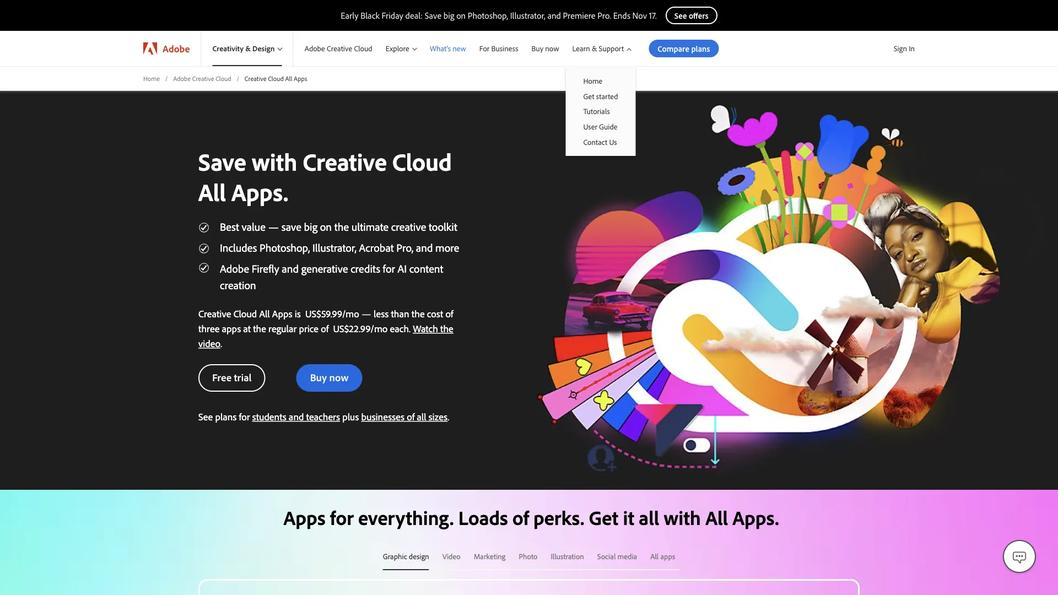 Task type: locate. For each thing, give the bounding box(es) containing it.
1 vertical spatial apps.
[[733, 505, 779, 530]]

1 vertical spatial adobe creative cloud
[[173, 74, 231, 82]]

0 horizontal spatial 99
[[332, 307, 342, 320]]

now left learn
[[545, 44, 559, 53]]

buy up teachers
[[310, 371, 327, 384]]

creativity
[[212, 44, 244, 53]]

content
[[409, 261, 443, 275]]

illustrator, up business
[[510, 10, 546, 21]]

and left premiere
[[548, 10, 561, 21]]

buy now left learn
[[532, 44, 559, 53]]

.
[[331, 307, 332, 320], [359, 322, 360, 335], [220, 337, 222, 350], [448, 411, 450, 423]]

59
[[321, 307, 331, 320]]

1 & from the left
[[245, 44, 251, 53]]

1 vertical spatial us$
[[333, 322, 349, 335]]

0 vertical spatial —
[[268, 219, 279, 233]]

group
[[566, 66, 636, 156]]

0 vertical spatial adobe creative cloud link
[[294, 31, 379, 66]]

tab list
[[379, 544, 680, 570]]

adobe creative cloud down early
[[305, 44, 372, 53]]

adobe firefly and generative credits for ai content creation
[[220, 261, 443, 292]]

99 right 59
[[332, 307, 342, 320]]

1 horizontal spatial apps
[[661, 552, 675, 561]]

now
[[545, 44, 559, 53], [329, 371, 349, 384]]

1 vertical spatial 99
[[360, 322, 371, 335]]

see plans for students and teachers plus businesses of all sizes .
[[198, 411, 450, 423]]

0 vertical spatial illustrator,
[[510, 10, 546, 21]]

cloud
[[354, 44, 372, 53], [216, 74, 231, 82], [268, 74, 284, 82], [393, 146, 452, 177], [234, 307, 257, 320]]

all
[[417, 411, 426, 423], [639, 505, 659, 530]]

big up what's new
[[444, 10, 454, 21]]

adobe creative cloud down creativity
[[173, 74, 231, 82]]

creative
[[327, 44, 352, 53], [192, 74, 214, 82], [245, 74, 267, 82], [303, 146, 387, 177], [198, 307, 231, 320]]

video
[[443, 552, 461, 561]]

see
[[198, 411, 213, 423]]

0 vertical spatial with
[[252, 146, 297, 177]]

0 horizontal spatial save
[[198, 146, 246, 177]]

adobe creative cloud link down creativity
[[173, 74, 231, 83]]

tutorials
[[583, 106, 610, 116]]

1 vertical spatial with
[[664, 505, 701, 530]]

apps inside — less than the cost of three apps at the regular price of
[[222, 322, 241, 335]]

0 vertical spatial buy
[[532, 44, 544, 53]]

1 horizontal spatial all
[[639, 505, 659, 530]]

get up "tutorials"
[[583, 91, 595, 101]]

us$
[[305, 307, 321, 320], [333, 322, 349, 335]]

1 horizontal spatial apps.
[[733, 505, 779, 530]]

than
[[391, 307, 409, 320]]

0 horizontal spatial for
[[239, 411, 250, 423]]

1 horizontal spatial big
[[444, 10, 454, 21]]

— left save
[[268, 219, 279, 233]]

0 horizontal spatial apps
[[222, 322, 241, 335]]

0 horizontal spatial /mo
[[342, 307, 359, 320]]

0 vertical spatial circled checkmark bullet point image
[[198, 222, 209, 233]]

1 horizontal spatial &
[[592, 44, 597, 53]]

at
[[243, 322, 251, 335]]

0 horizontal spatial buy
[[310, 371, 327, 384]]

all
[[285, 74, 292, 82], [198, 177, 226, 207], [259, 307, 270, 320], [706, 505, 728, 530], [651, 552, 659, 561]]

0 horizontal spatial now
[[329, 371, 349, 384]]

circled checkmark bullet point image up circled checkmark bullet point icon
[[198, 222, 209, 233]]

circled checkmark bullet point image
[[198, 222, 209, 233], [198, 262, 209, 273]]

0 horizontal spatial adobe creative cloud link
[[173, 74, 231, 83]]

1 horizontal spatial —
[[362, 307, 371, 320]]

1 vertical spatial buy now
[[310, 371, 349, 384]]

of right loads
[[513, 505, 529, 530]]

get inside get started link
[[583, 91, 595, 101]]

0 vertical spatial get
[[583, 91, 595, 101]]

& right learn
[[592, 44, 597, 53]]

apps left at
[[222, 322, 241, 335]]

home up "get started"
[[583, 76, 603, 86]]

0 horizontal spatial buy now
[[310, 371, 349, 384]]

creative cloud all apps
[[245, 74, 307, 82]]

best
[[220, 219, 239, 233]]

1 horizontal spatial buy now
[[532, 44, 559, 53]]

0 horizontal spatial buy now link
[[296, 364, 362, 392]]

1 circled checkmark bullet point image from the top
[[198, 222, 209, 233]]

adobe creative cloud
[[305, 44, 372, 53], [173, 74, 231, 82]]

circled checkmark bullet point image down circled checkmark bullet point icon
[[198, 262, 209, 273]]

credits
[[351, 261, 380, 275]]

big right save
[[304, 219, 318, 233]]

1 horizontal spatial for
[[330, 505, 354, 530]]

buy now link
[[525, 31, 566, 66], [296, 364, 362, 392]]

buy right business
[[532, 44, 544, 53]]

graphic
[[383, 552, 407, 561]]

all inside save with creative cloud all apps.
[[198, 177, 226, 207]]

photoshop, up for
[[468, 10, 508, 21]]

1 horizontal spatial buy now link
[[525, 31, 566, 66]]

us$ down us$59.99 per month per license element
[[333, 322, 349, 335]]

2 vertical spatial for
[[330, 505, 354, 530]]

sign
[[894, 44, 907, 53]]

0 horizontal spatial adobe creative cloud
[[173, 74, 231, 82]]

1 vertical spatial now
[[329, 371, 349, 384]]

apps
[[294, 74, 307, 82], [272, 307, 292, 320], [284, 505, 326, 530]]

0 vertical spatial apps
[[294, 74, 307, 82]]

2 circled checkmark bullet point image from the top
[[198, 262, 209, 273]]

support
[[599, 44, 624, 53]]

& inside dropdown button
[[245, 44, 251, 53]]

all left sizes
[[417, 411, 426, 423]]

1 horizontal spatial 99
[[360, 322, 371, 335]]

17.
[[649, 10, 657, 21]]

trial
[[234, 371, 252, 384]]

0 vertical spatial apps.
[[231, 177, 288, 207]]

on
[[457, 10, 466, 21], [320, 219, 332, 233]]

on up new
[[457, 10, 466, 21]]

1 horizontal spatial us$
[[333, 322, 349, 335]]

1 horizontal spatial buy
[[532, 44, 544, 53]]

creative inside save with creative cloud all apps.
[[303, 146, 387, 177]]

1 horizontal spatial photoshop,
[[468, 10, 508, 21]]

1 vertical spatial adobe creative cloud link
[[173, 74, 231, 83]]

0 vertical spatial for
[[383, 261, 395, 275]]

1 horizontal spatial illustrator,
[[510, 10, 546, 21]]

0 horizontal spatial &
[[245, 44, 251, 53]]

1 vertical spatial apps
[[272, 307, 292, 320]]

0 vertical spatial us$
[[305, 307, 321, 320]]

ends
[[613, 10, 631, 21]]

is
[[295, 307, 301, 320]]

big
[[444, 10, 454, 21], [304, 219, 318, 233]]

1 vertical spatial illustrator,
[[313, 240, 357, 254]]

& inside "popup button"
[[592, 44, 597, 53]]

0 vertical spatial apps
[[222, 322, 241, 335]]

more
[[436, 240, 459, 254]]

buy now up see plans for students and teachers plus businesses of all sizes .
[[310, 371, 349, 384]]

home link up "get started"
[[566, 73, 636, 89]]

sizes
[[429, 411, 448, 423]]

us$59.99 per month per license element
[[305, 307, 359, 320]]

0 horizontal spatial —
[[268, 219, 279, 233]]

loads
[[458, 505, 508, 530]]

and right firefly
[[282, 261, 299, 275]]

circled checkmark bullet point image for adobe
[[198, 262, 209, 273]]

started
[[596, 91, 618, 101]]

illustrator,
[[510, 10, 546, 21], [313, 240, 357, 254]]

0 vertical spatial adobe creative cloud
[[305, 44, 372, 53]]

everything.
[[358, 505, 454, 530]]

/mo down less
[[371, 322, 388, 335]]

for
[[479, 44, 490, 53]]

1 vertical spatial /mo
[[371, 322, 388, 335]]

early black friday deal: save big on photoshop, illustrator, and premiere pro. ends nov 17.
[[341, 10, 657, 21]]

& for creativity
[[245, 44, 251, 53]]

1 horizontal spatial adobe creative cloud
[[305, 44, 372, 53]]

apps for creative cloud all apps is us$ 59 . 99 /mo
[[272, 307, 292, 320]]

pro,
[[396, 240, 414, 254]]

/mo up 22
[[342, 307, 359, 320]]

1 horizontal spatial on
[[457, 10, 466, 21]]

the
[[334, 219, 349, 233], [412, 307, 425, 320], [253, 322, 266, 335], [440, 322, 454, 335]]

0 horizontal spatial with
[[252, 146, 297, 177]]

— left less
[[362, 307, 371, 320]]

—
[[268, 219, 279, 233], [362, 307, 371, 320]]

what's new
[[430, 44, 466, 53]]

1 vertical spatial save
[[198, 146, 246, 177]]

photoshop, down save
[[260, 240, 310, 254]]

adobe creative cloud link down early
[[294, 31, 379, 66]]

the inside watch the video
[[440, 322, 454, 335]]

get started
[[583, 91, 618, 101]]

buy now link up see plans for students and teachers plus businesses of all sizes .
[[296, 364, 362, 392]]

on up includes photoshop, illustrator, acrobat pro, and more
[[320, 219, 332, 233]]

0 horizontal spatial apps.
[[231, 177, 288, 207]]

0 vertical spatial photoshop,
[[468, 10, 508, 21]]

& left design
[[245, 44, 251, 53]]

1 vertical spatial on
[[320, 219, 332, 233]]

home link down adobe link
[[143, 74, 160, 83]]

circled checkmark bullet point image for best
[[198, 222, 209, 233]]

photo
[[519, 552, 538, 561]]

1 vertical spatial buy now link
[[296, 364, 362, 392]]

0 vertical spatial big
[[444, 10, 454, 21]]

buy
[[532, 44, 544, 53], [310, 371, 327, 384]]

us$ up the price
[[305, 307, 321, 320]]

0 vertical spatial 99
[[332, 307, 342, 320]]

home link
[[566, 73, 636, 89], [143, 74, 160, 83]]

1 vertical spatial circled checkmark bullet point image
[[198, 262, 209, 273]]

2 & from the left
[[592, 44, 597, 53]]

now up plus
[[329, 371, 349, 384]]

explore button
[[379, 31, 423, 66]]

the up watch
[[412, 307, 425, 320]]

buy now link left learn
[[525, 31, 566, 66]]

2 horizontal spatial for
[[383, 261, 395, 275]]

1 horizontal spatial now
[[545, 44, 559, 53]]

apps right media
[[661, 552, 675, 561]]

0 horizontal spatial photoshop,
[[260, 240, 310, 254]]

all right it
[[639, 505, 659, 530]]

the down cost
[[440, 322, 454, 335]]

sign in
[[894, 44, 915, 53]]

get left it
[[589, 505, 619, 530]]

cloud inside save with creative cloud all apps.
[[393, 146, 452, 177]]

acrobat
[[359, 240, 394, 254]]

0 horizontal spatial big
[[304, 219, 318, 233]]

save inside save with creative cloud all apps.
[[198, 146, 246, 177]]

creative cloud all apps is us$ 59 . 99 /mo
[[198, 307, 359, 320]]

home down adobe link
[[143, 74, 160, 82]]

1 vertical spatial —
[[362, 307, 371, 320]]

get
[[583, 91, 595, 101], [589, 505, 619, 530]]

1 horizontal spatial adobe creative cloud link
[[294, 31, 379, 66]]

0 vertical spatial buy now link
[[525, 31, 566, 66]]

/mo
[[342, 307, 359, 320], [371, 322, 388, 335]]

illustrator, down best value — save big on the ultimate creative toolkit
[[313, 240, 357, 254]]

and
[[548, 10, 561, 21], [416, 240, 433, 254], [282, 261, 299, 275], [289, 411, 304, 423]]

buy now
[[532, 44, 559, 53], [310, 371, 349, 384]]

adobe link
[[132, 31, 201, 66]]

adobe up creation
[[220, 261, 249, 275]]

99 right 22
[[360, 322, 371, 335]]

1 horizontal spatial save
[[425, 10, 442, 21]]

for
[[383, 261, 395, 275], [239, 411, 250, 423], [330, 505, 354, 530]]

guide
[[599, 122, 618, 131]]

0 horizontal spatial all
[[417, 411, 426, 423]]

deal:
[[405, 10, 423, 21]]

0 horizontal spatial home link
[[143, 74, 160, 83]]



Task type: vqa. For each thing, say whether or not it's contained in the screenshot.
US$ 22 . 99 /mo each. Watch the video .
no



Task type: describe. For each thing, give the bounding box(es) containing it.
value
[[242, 219, 266, 233]]

adobe inside the adobe firefly and generative credits for ai content creation
[[220, 261, 249, 275]]

in
[[909, 44, 915, 53]]

firefly
[[252, 261, 279, 275]]

us
[[609, 137, 617, 147]]

each.
[[390, 322, 411, 335]]

friday
[[382, 10, 403, 21]]

price
[[299, 322, 319, 335]]

creative
[[391, 219, 426, 233]]

ai
[[398, 261, 407, 275]]

apps for everything. loads of perks. get it all with all apps.
[[279, 505, 779, 530]]

save
[[282, 219, 302, 233]]

1 vertical spatial get
[[589, 505, 619, 530]]

contact us link
[[566, 134, 636, 149]]

of left sizes
[[407, 411, 415, 423]]

the up includes photoshop, illustrator, acrobat pro, and more
[[334, 219, 349, 233]]

— less than the cost of three apps at the regular price of
[[198, 307, 453, 335]]

creativity & design
[[212, 44, 275, 53]]

group containing home
[[566, 66, 636, 156]]

1 vertical spatial photoshop,
[[260, 240, 310, 254]]

contact
[[583, 137, 608, 147]]

watch
[[413, 322, 438, 335]]

1 horizontal spatial home
[[583, 76, 603, 86]]

students and teachers link
[[252, 411, 340, 423]]

learn
[[572, 44, 590, 53]]

1 horizontal spatial home link
[[566, 73, 636, 89]]

0 horizontal spatial home
[[143, 74, 160, 82]]

0 horizontal spatial illustrator,
[[313, 240, 357, 254]]

design
[[253, 44, 275, 53]]

all apps
[[651, 552, 675, 561]]

0 vertical spatial now
[[545, 44, 559, 53]]

what's
[[430, 44, 451, 53]]

free trial link
[[198, 364, 266, 392]]

what's new link
[[423, 31, 473, 66]]

plus
[[342, 411, 359, 423]]

watch the video
[[198, 322, 454, 350]]

learn & support
[[572, 44, 624, 53]]

0 vertical spatial all
[[417, 411, 426, 423]]

students
[[252, 411, 286, 423]]

22
[[349, 322, 359, 335]]

1 vertical spatial all
[[639, 505, 659, 530]]

social
[[597, 552, 616, 561]]

apps. inside save with creative cloud all apps.
[[231, 177, 288, 207]]

with inside save with creative cloud all apps.
[[252, 146, 297, 177]]

and right pro,
[[416, 240, 433, 254]]

design
[[409, 552, 429, 561]]

graphic design
[[383, 552, 429, 561]]

generative
[[301, 261, 348, 275]]

save with creative cloud all apps.
[[198, 146, 452, 207]]

ultimate
[[351, 219, 389, 233]]

tab list containing graphic design
[[379, 544, 680, 570]]

us$ 22 . 99 /mo each.
[[333, 322, 413, 335]]

0 vertical spatial save
[[425, 10, 442, 21]]

pro.
[[598, 10, 611, 21]]

0 vertical spatial /mo
[[342, 307, 359, 320]]

plans
[[215, 411, 237, 423]]

business
[[491, 44, 518, 53]]

social media
[[597, 552, 637, 561]]

1 vertical spatial buy
[[310, 371, 327, 384]]

circled checkmark bullet point image
[[198, 243, 209, 254]]

1 vertical spatial for
[[239, 411, 250, 423]]

three
[[198, 322, 220, 335]]

and inside the adobe firefly and generative credits for ai content creation
[[282, 261, 299, 275]]

apps for creative cloud all apps
[[294, 74, 307, 82]]

explore
[[386, 44, 409, 53]]

of right cost
[[446, 307, 453, 320]]

for business
[[479, 44, 518, 53]]

media
[[618, 552, 637, 561]]

includes photoshop, illustrator, acrobat pro, and more
[[220, 240, 459, 254]]

perks.
[[534, 505, 585, 530]]

video
[[198, 337, 220, 350]]

free trial
[[212, 371, 252, 384]]

adobe left creativity
[[163, 42, 190, 55]]

early
[[341, 10, 359, 21]]

and left teachers
[[289, 411, 304, 423]]

0 vertical spatial buy now
[[532, 44, 559, 53]]

0 vertical spatial on
[[457, 10, 466, 21]]

marketing
[[474, 552, 506, 561]]

toolkit
[[429, 219, 457, 233]]

businesses
[[361, 411, 405, 423]]

includes
[[220, 240, 257, 254]]

the right at
[[253, 322, 266, 335]]

new
[[453, 44, 466, 53]]

user
[[583, 122, 597, 131]]

— inside — less than the cost of three apps at the regular price of
[[362, 307, 371, 320]]

nov
[[633, 10, 647, 21]]

& for learn
[[592, 44, 597, 53]]

1 vertical spatial apps
[[661, 552, 675, 561]]

it
[[623, 505, 635, 530]]

creativity & design button
[[201, 31, 293, 66]]

0 horizontal spatial us$
[[305, 307, 321, 320]]

teachers
[[306, 411, 340, 423]]

contact us
[[583, 137, 617, 147]]

1 horizontal spatial /mo
[[371, 322, 388, 335]]

adobe down adobe link
[[173, 74, 191, 82]]

1 vertical spatial big
[[304, 219, 318, 233]]

for inside the adobe firefly and generative credits for ai content creation
[[383, 261, 395, 275]]

free
[[212, 371, 232, 384]]

2 vertical spatial apps
[[284, 505, 326, 530]]

best value — save big on the ultimate creative toolkit
[[220, 219, 457, 233]]

watch the video link
[[198, 322, 454, 350]]

user guide link
[[566, 119, 636, 134]]

get started link
[[566, 89, 636, 104]]

regular
[[268, 322, 297, 335]]

1 horizontal spatial with
[[664, 505, 701, 530]]

cost
[[427, 307, 443, 320]]

tutorials link
[[566, 104, 636, 119]]

of down 59
[[321, 322, 329, 335]]

premiere
[[563, 10, 596, 21]]

black
[[361, 10, 380, 21]]

less
[[374, 307, 389, 320]]

for business link
[[473, 31, 525, 66]]

0 horizontal spatial on
[[320, 219, 332, 233]]

adobe up creative cloud all apps
[[305, 44, 325, 53]]

us$22.99 per month per license element
[[333, 322, 388, 335]]



